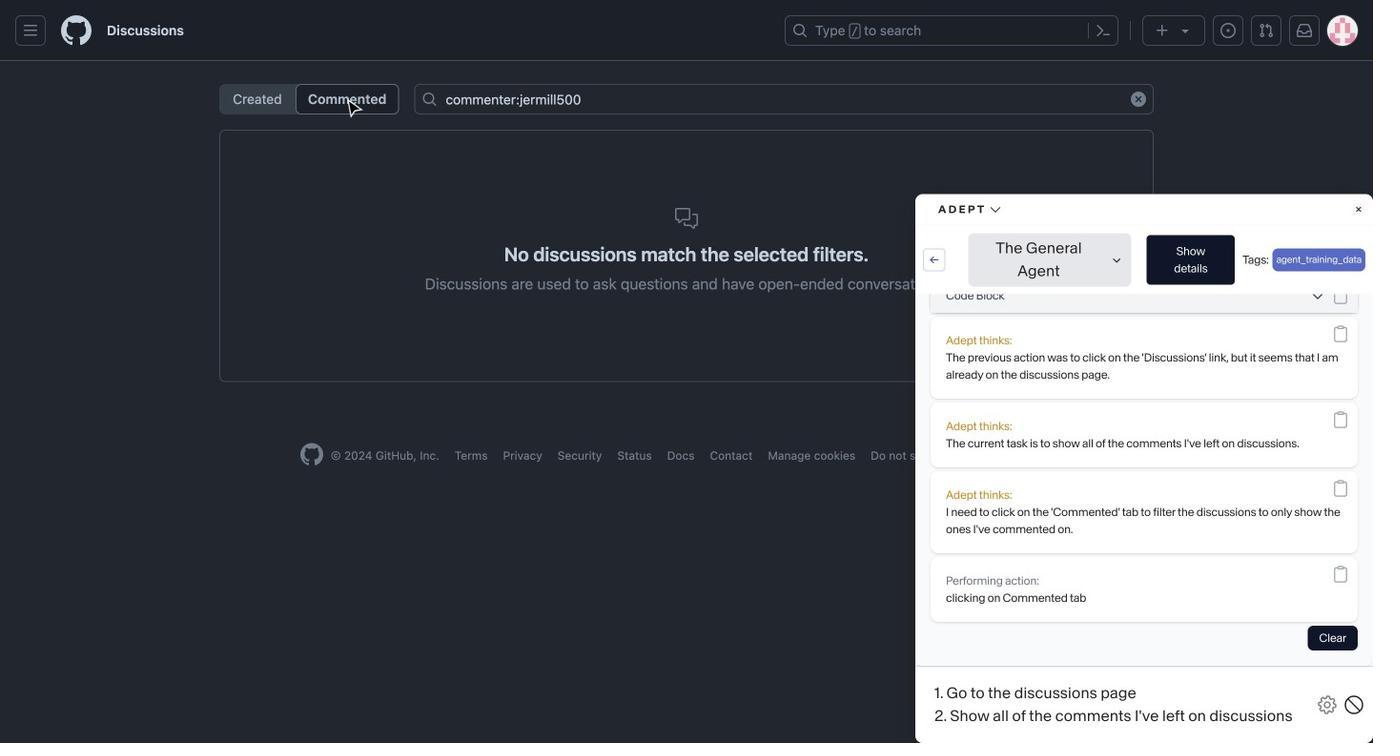 Task type: vqa. For each thing, say whether or not it's contained in the screenshot.
Discussions "search field"
yes



Task type: describe. For each thing, give the bounding box(es) containing it.
clear image
[[1132, 92, 1147, 107]]

triangle down image
[[1178, 23, 1194, 38]]

plus image
[[1155, 23, 1171, 38]]

issue opened image
[[1221, 23, 1237, 38]]

Search all discussions text field
[[415, 84, 1154, 114]]



Task type: locate. For each thing, give the bounding box(es) containing it.
command palette image
[[1096, 23, 1112, 38]]

Discussions search field
[[415, 84, 1154, 114]]

notifications image
[[1298, 23, 1313, 38]]

homepage image
[[300, 443, 323, 466]]

search image
[[422, 92, 437, 107]]

comment discussion image
[[676, 207, 698, 230]]

git pull request image
[[1259, 23, 1275, 38]]

homepage image
[[61, 15, 92, 46]]

list
[[219, 84, 399, 114]]



